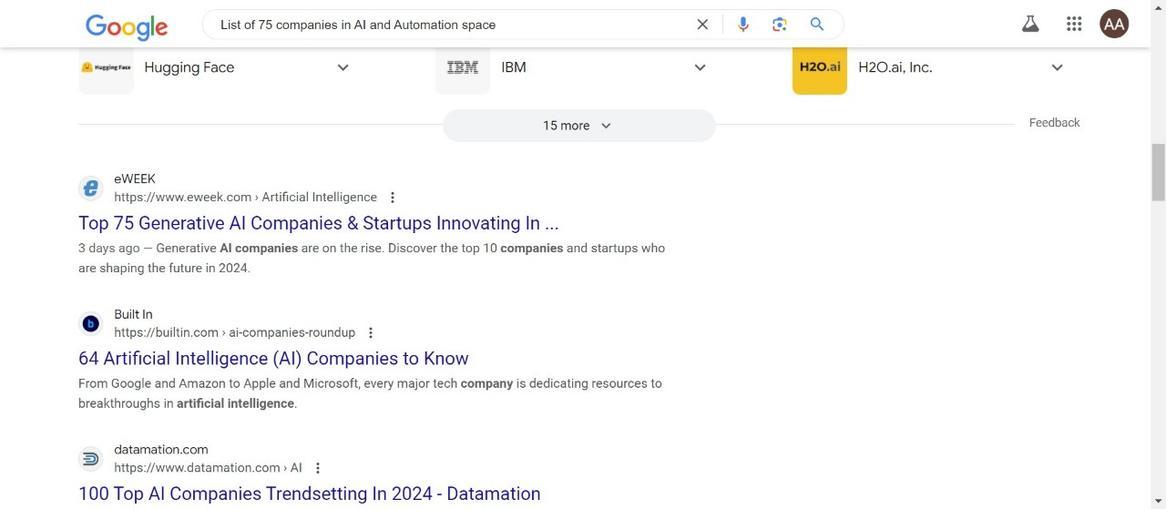 Task type: locate. For each thing, give the bounding box(es) containing it.
None search field
[[78, 0, 863, 39]]

search image
[[809, 15, 831, 37]]



Task type: describe. For each thing, give the bounding box(es) containing it.
clear image
[[694, 10, 712, 39]]



Task type: vqa. For each thing, say whether or not it's contained in the screenshot.
second One from the right
no



